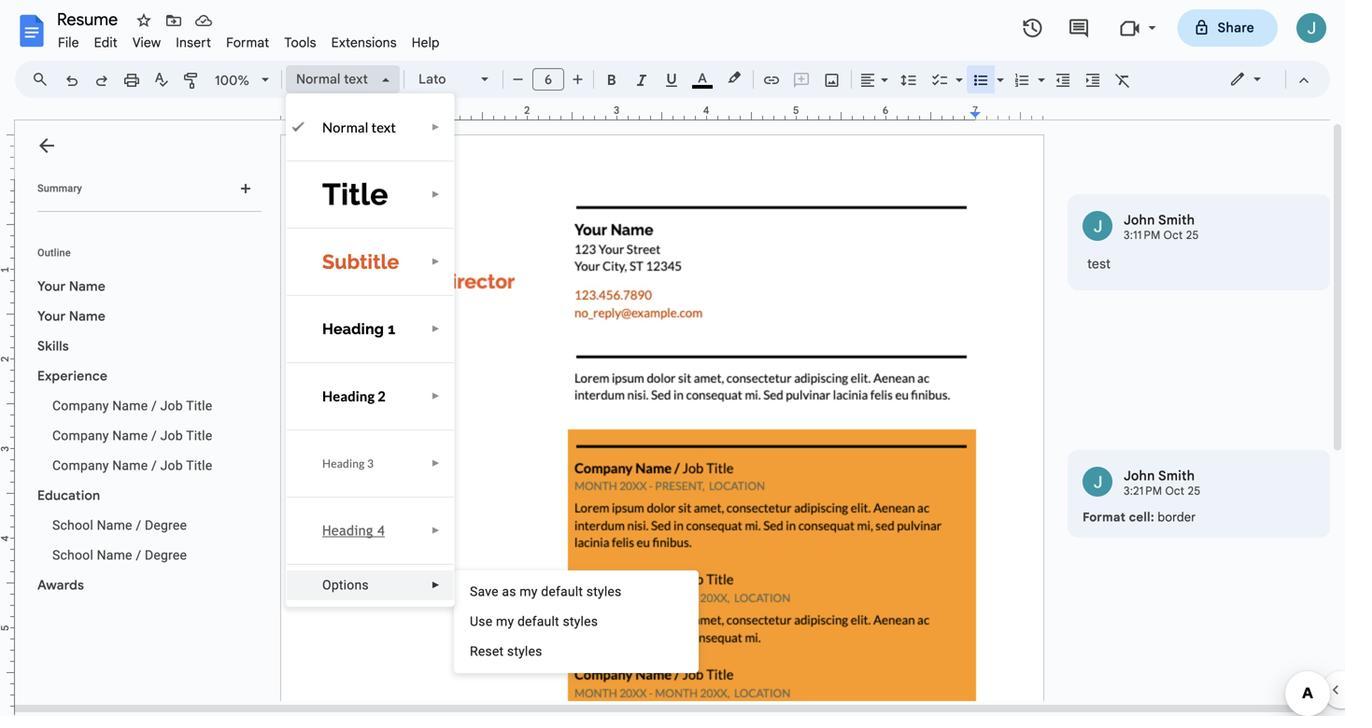 Task type: describe. For each thing, give the bounding box(es) containing it.
menu bar inside the menu bar banner
[[50, 24, 447, 55]]

2
[[378, 388, 386, 405]]

2 company name / job title from the top
[[52, 428, 212, 444]]

left margin image
[[281, 106, 353, 120]]

► for heading 4
[[431, 526, 441, 536]]

test
[[1088, 256, 1111, 272]]

tools menu item
[[277, 32, 324, 54]]

skills
[[37, 338, 69, 355]]

save as my default styles s element
[[470, 584, 627, 600]]

use my default styles u element
[[470, 614, 604, 630]]

cell:
[[1129, 510, 1155, 525]]

view
[[133, 35, 161, 51]]

1 company from the top
[[52, 398, 109, 414]]

1 job from the top
[[160, 398, 183, 414]]

share
[[1218, 20, 1255, 36]]

format for format cell: border
[[1083, 510, 1126, 525]]

2 job from the top
[[160, 428, 183, 444]]

4
[[377, 523, 385, 539]]

3 company from the top
[[52, 458, 109, 474]]

edit menu item
[[87, 32, 125, 54]]

1 company name / job title from the top
[[52, 398, 212, 414]]

heading 4
[[322, 523, 385, 539]]

2 school name / degree from the top
[[52, 548, 187, 563]]

1 your name from the top
[[37, 278, 106, 295]]

format cell: border
[[1083, 510, 1196, 525]]

john smith image for john smith 3:11 pm oct 25
[[1083, 211, 1113, 241]]

options o element
[[322, 578, 374, 593]]

1 ► from the top
[[431, 122, 441, 133]]

normal text inside the title list box
[[322, 119, 396, 135]]

mode and view toolbar
[[1216, 61, 1319, 98]]

menu inside title application
[[454, 571, 699, 674]]

25 for john smith 3:11 pm oct 25
[[1186, 228, 1199, 242]]

tools
[[284, 35, 316, 51]]

styles list. normal text selected. option
[[296, 66, 371, 92]]

top margin image
[[0, 135, 14, 185]]

ave
[[478, 584, 499, 600]]

text inside 'styles list. normal text selected.' option
[[344, 71, 368, 87]]

menu bar banner
[[0, 0, 1345, 717]]

heading for heading 1
[[322, 320, 384, 338]]

john smith 3:11 pm oct 25
[[1124, 212, 1199, 242]]

0 horizontal spatial my
[[496, 614, 514, 630]]

title list box
[[286, 93, 455, 607]]

normal inside option
[[296, 71, 341, 87]]

2 school from the top
[[52, 548, 93, 563]]

experience
[[37, 368, 108, 384]]

heading 1
[[322, 320, 395, 338]]

normal text inside option
[[296, 71, 368, 87]]

1 degree from the top
[[145, 518, 187, 533]]

main toolbar
[[55, 65, 1138, 95]]

► for heading 1
[[431, 324, 441, 334]]

s
[[470, 584, 478, 600]]

► for heading 2
[[431, 391, 441, 402]]

1 horizontal spatial my
[[520, 584, 538, 600]]

2 degree from the top
[[145, 548, 187, 563]]

highlight color image
[[724, 66, 745, 89]]

help
[[412, 35, 440, 51]]

► for title
[[431, 189, 441, 200]]

o
[[322, 578, 332, 593]]

lato
[[419, 71, 446, 87]]

as
[[502, 584, 516, 600]]

oct for john smith 3:21 pm oct 25
[[1166, 484, 1185, 498]]

awards
[[37, 577, 84, 594]]

line & paragraph spacing image
[[898, 66, 920, 92]]

3 job from the top
[[160, 458, 183, 474]]

Zoom text field
[[210, 67, 255, 93]]

2 company from the top
[[52, 428, 109, 444]]

2 vertical spatial styles
[[507, 644, 542, 660]]

share button
[[1178, 9, 1278, 47]]

title inside list box
[[322, 177, 388, 212]]

0 vertical spatial styles
[[587, 584, 622, 600]]



Task type: vqa. For each thing, say whether or not it's contained in the screenshot.
editing
no



Task type: locate. For each thing, give the bounding box(es) containing it.
title
[[322, 177, 388, 212], [186, 398, 212, 414], [186, 428, 212, 444], [186, 458, 212, 474]]

text color image
[[692, 66, 713, 89]]

menu
[[454, 571, 699, 674]]

se
[[479, 614, 493, 630]]

1 vertical spatial smith
[[1159, 468, 1195, 484]]

right margin image
[[971, 106, 1043, 120]]

text down "extensions"
[[344, 71, 368, 87]]

summary
[[37, 183, 82, 194]]

1 school name / degree from the top
[[52, 518, 187, 533]]

name
[[69, 278, 106, 295], [69, 308, 106, 325], [112, 398, 148, 414], [112, 428, 148, 444], [112, 458, 148, 474], [97, 518, 132, 533], [97, 548, 132, 563]]

1 vertical spatial degree
[[145, 548, 187, 563]]

your name down the outline
[[37, 278, 106, 295]]

u
[[470, 614, 479, 630]]

oct inside john smith 3:11 pm oct 25
[[1164, 228, 1183, 242]]

default
[[541, 584, 583, 600], [518, 614, 559, 630]]

ptions
[[332, 578, 369, 593]]

john inside john smith 3:11 pm oct 25
[[1124, 212, 1155, 228]]

smith for john smith 3:21 pm oct 25
[[1159, 468, 1195, 484]]

0 vertical spatial normal
[[296, 71, 341, 87]]

1 horizontal spatial text
[[371, 119, 396, 135]]

help menu item
[[404, 32, 447, 54]]

extensions menu item
[[324, 32, 404, 54]]

25 up border
[[1188, 484, 1201, 498]]

0 vertical spatial oct
[[1164, 228, 1183, 242]]

smith inside john smith 3:21 pm oct 25
[[1159, 468, 1195, 484]]

eset
[[478, 644, 504, 660]]

title application
[[0, 0, 1345, 717]]

r eset styles
[[470, 644, 542, 660]]

default up use my default styles u element
[[541, 584, 583, 600]]

menu bar
[[50, 24, 447, 55]]

5 ► from the top
[[431, 391, 441, 402]]

0 vertical spatial your
[[37, 278, 66, 295]]

menu bar containing file
[[50, 24, 447, 55]]

styles down u se my default styles
[[507, 644, 542, 660]]

1 vertical spatial your name
[[37, 308, 106, 325]]

outline heading
[[15, 246, 269, 272]]

0 vertical spatial job
[[160, 398, 183, 414]]

► for subtitle
[[431, 256, 441, 267]]

school name / degree down education
[[52, 518, 187, 533]]

2 your name from the top
[[37, 308, 106, 325]]

o ptions
[[322, 578, 369, 593]]

1 vertical spatial default
[[518, 614, 559, 630]]

heading 3
[[322, 457, 374, 470]]

text inside the title list box
[[371, 119, 396, 135]]

list inside title application
[[1068, 194, 1331, 538]]

school up awards
[[52, 548, 93, 563]]

align image
[[858, 66, 879, 92]]

text right left margin image at the top left of page
[[371, 119, 396, 135]]

u se my default styles
[[470, 614, 598, 630]]

1 vertical spatial oct
[[1166, 484, 1185, 498]]

your
[[37, 278, 66, 295], [37, 308, 66, 325]]

8 ► from the top
[[431, 580, 441, 591]]

1 vertical spatial styles
[[563, 614, 598, 630]]

0 vertical spatial john
[[1124, 212, 1155, 228]]

Font size text field
[[533, 68, 563, 91]]

oct inside john smith 3:21 pm oct 25
[[1166, 484, 1185, 498]]

Font size field
[[533, 68, 572, 92]]

► for heading 3
[[431, 458, 441, 469]]

2 ► from the top
[[431, 189, 441, 200]]

1 john from the top
[[1124, 212, 1155, 228]]

format menu item
[[219, 32, 277, 54]]

0 vertical spatial smith
[[1159, 212, 1195, 228]]

job
[[160, 398, 183, 414], [160, 428, 183, 444], [160, 458, 183, 474]]

2 smith from the top
[[1159, 468, 1195, 484]]

format up the zoom field
[[226, 35, 269, 51]]

your name up skills
[[37, 308, 106, 325]]

1 vertical spatial company name / job title
[[52, 428, 212, 444]]

john smith image
[[1083, 211, 1113, 241], [1083, 467, 1113, 497]]

0 horizontal spatial format
[[226, 35, 269, 51]]

Zoom field
[[207, 66, 277, 95]]

text
[[344, 71, 368, 87], [371, 119, 396, 135]]

school
[[52, 518, 93, 533], [52, 548, 93, 563]]

my right 'as'
[[520, 584, 538, 600]]

heading left 3
[[322, 457, 365, 470]]

1 vertical spatial school name / degree
[[52, 548, 187, 563]]

1 vertical spatial company
[[52, 428, 109, 444]]

1 vertical spatial your
[[37, 308, 66, 325]]

heading for heading 3
[[322, 457, 365, 470]]

3 heading from the top
[[322, 457, 365, 470]]

format for format
[[226, 35, 269, 51]]

your name
[[37, 278, 106, 295], [37, 308, 106, 325]]

heading
[[322, 320, 384, 338], [322, 388, 375, 405], [322, 457, 365, 470], [322, 523, 373, 539]]

john smith image left the '3:21 pm'
[[1083, 467, 1113, 497]]

styles down save as my default styles s element
[[563, 614, 598, 630]]

►
[[431, 122, 441, 133], [431, 189, 441, 200], [431, 256, 441, 267], [431, 324, 441, 334], [431, 391, 441, 402], [431, 458, 441, 469], [431, 526, 441, 536], [431, 580, 441, 591]]

7 ► from the top
[[431, 526, 441, 536]]

subtitle
[[322, 250, 399, 274]]

2 vertical spatial company name / job title
[[52, 458, 212, 474]]

1 heading from the top
[[322, 320, 384, 338]]

0 vertical spatial normal text
[[296, 71, 368, 87]]

Menus field
[[23, 66, 64, 92]]

smith for john smith 3:11 pm oct 25
[[1159, 212, 1195, 228]]

insert menu item
[[168, 32, 219, 54]]

1 your from the top
[[37, 278, 66, 295]]

6 ► from the top
[[431, 458, 441, 469]]

0 vertical spatial john smith image
[[1083, 211, 1113, 241]]

oct
[[1164, 228, 1183, 242], [1166, 484, 1185, 498]]

3
[[367, 457, 374, 470]]

0 vertical spatial my
[[520, 584, 538, 600]]

file
[[58, 35, 79, 51]]

oct for john smith 3:11 pm oct 25
[[1164, 228, 1183, 242]]

list
[[1068, 194, 1331, 538]]

1 vertical spatial 25
[[1188, 484, 1201, 498]]

25 inside john smith 3:21 pm oct 25
[[1188, 484, 1201, 498]]

3 company name / job title from the top
[[52, 458, 212, 474]]

3:21 pm
[[1124, 484, 1163, 498]]

1 vertical spatial job
[[160, 428, 183, 444]]

25 right the 3:11 pm at the right of page
[[1186, 228, 1199, 242]]

insert image image
[[822, 66, 843, 92]]

1 vertical spatial format
[[1083, 510, 1126, 525]]

1 vertical spatial normal
[[322, 119, 369, 135]]

smith
[[1159, 212, 1195, 228], [1159, 468, 1195, 484]]

format
[[226, 35, 269, 51], [1083, 510, 1126, 525]]

format left cell:
[[1083, 510, 1126, 525]]

2 vertical spatial company
[[52, 458, 109, 474]]

3 ► from the top
[[431, 256, 441, 267]]

summary heading
[[37, 181, 82, 196]]

0 vertical spatial text
[[344, 71, 368, 87]]

2 heading from the top
[[322, 388, 375, 405]]

document outline element
[[15, 121, 269, 717]]

4 ► from the top
[[431, 324, 441, 334]]

your down the outline
[[37, 278, 66, 295]]

list containing john smith
[[1068, 194, 1331, 538]]

normal up left margin image at the top left of page
[[296, 71, 341, 87]]

john for john smith 3:11 pm oct 25
[[1124, 212, 1155, 228]]

heading left the '4'
[[322, 523, 373, 539]]

1 vertical spatial school
[[52, 548, 93, 563]]

1 vertical spatial john smith image
[[1083, 467, 1113, 497]]

john smith image up 'test'
[[1083, 211, 1113, 241]]

25 inside john smith 3:11 pm oct 25
[[1186, 228, 1199, 242]]

1
[[388, 320, 395, 338]]

john
[[1124, 212, 1155, 228], [1124, 468, 1155, 484]]

format inside menu item
[[226, 35, 269, 51]]

2 vertical spatial job
[[160, 458, 183, 474]]

heading for heading 4
[[322, 523, 373, 539]]

1 smith from the top
[[1159, 212, 1195, 228]]

outline
[[37, 247, 71, 259]]

/
[[151, 398, 157, 414], [151, 428, 157, 444], [151, 458, 157, 474], [136, 518, 141, 533], [136, 548, 141, 563]]

1 john smith image from the top
[[1083, 211, 1113, 241]]

extensions
[[331, 35, 397, 51]]

normal text up left margin image at the top left of page
[[296, 71, 368, 87]]

heading left 2
[[322, 388, 375, 405]]

school name / degree
[[52, 518, 187, 533], [52, 548, 187, 563]]

normal inside the title list box
[[322, 119, 369, 135]]

0 vertical spatial school
[[52, 518, 93, 533]]

25
[[1186, 228, 1199, 242], [1188, 484, 1201, 498]]

edit
[[94, 35, 118, 51]]

s ave as my default styles
[[470, 584, 622, 600]]

3:11 pm
[[1124, 228, 1161, 242]]

0 vertical spatial company
[[52, 398, 109, 414]]

normal
[[296, 71, 341, 87], [322, 119, 369, 135]]

2 john from the top
[[1124, 468, 1155, 484]]

25 for john smith 3:21 pm oct 25
[[1188, 484, 1201, 498]]

your up skills
[[37, 308, 66, 325]]

r
[[470, 644, 478, 660]]

0 horizontal spatial text
[[344, 71, 368, 87]]

school down education
[[52, 518, 93, 533]]

0 vertical spatial company name / job title
[[52, 398, 212, 414]]

heading left 1 at the top left
[[322, 320, 384, 338]]

heading 2
[[322, 388, 386, 405]]

normal text
[[296, 71, 368, 87], [322, 119, 396, 135]]

default down s ave as my default styles
[[518, 614, 559, 630]]

school name / degree up awards
[[52, 548, 187, 563]]

insert
[[176, 35, 211, 51]]

john for john smith 3:21 pm oct 25
[[1124, 468, 1155, 484]]

smith inside john smith 3:11 pm oct 25
[[1159, 212, 1195, 228]]

menu containing s
[[454, 571, 699, 674]]

john inside john smith 3:21 pm oct 25
[[1124, 468, 1155, 484]]

Star checkbox
[[131, 7, 157, 34]]

Rename text field
[[50, 7, 129, 30]]

my
[[520, 584, 538, 600], [496, 614, 514, 630]]

1 vertical spatial normal text
[[322, 119, 396, 135]]

1 school from the top
[[52, 518, 93, 533]]

normal down 'styles list. normal text selected.' option
[[322, 119, 369, 135]]

1 vertical spatial john
[[1124, 468, 1155, 484]]

2 john smith image from the top
[[1083, 467, 1113, 497]]

reset styles r element
[[470, 644, 548, 660]]

file menu item
[[50, 32, 87, 54]]

lato option
[[419, 66, 470, 92]]

0 vertical spatial format
[[226, 35, 269, 51]]

view menu item
[[125, 32, 168, 54]]

styles
[[587, 584, 622, 600], [563, 614, 598, 630], [507, 644, 542, 660]]

heading for heading 2
[[322, 388, 375, 405]]

0 vertical spatial default
[[541, 584, 583, 600]]

border
[[1158, 510, 1196, 525]]

0 vertical spatial your name
[[37, 278, 106, 295]]

my right se
[[496, 614, 514, 630]]

education
[[37, 488, 100, 504]]

1 vertical spatial my
[[496, 614, 514, 630]]

bulleted list menu image
[[992, 67, 1004, 74]]

oct right the 3:11 pm at the right of page
[[1164, 228, 1183, 242]]

1 horizontal spatial format
[[1083, 510, 1126, 525]]

4 heading from the top
[[322, 523, 373, 539]]

oct up border
[[1166, 484, 1185, 498]]

0 vertical spatial degree
[[145, 518, 187, 533]]

0 vertical spatial 25
[[1186, 228, 1199, 242]]

degree
[[145, 518, 187, 533], [145, 548, 187, 563]]

john smith image for john smith 3:21 pm oct 25
[[1083, 467, 1113, 497]]

company
[[52, 398, 109, 414], [52, 428, 109, 444], [52, 458, 109, 474]]

john smith 3:21 pm oct 25
[[1124, 468, 1201, 498]]

0 vertical spatial school name / degree
[[52, 518, 187, 533]]

company name / job title
[[52, 398, 212, 414], [52, 428, 212, 444], [52, 458, 212, 474]]

1 vertical spatial text
[[371, 119, 396, 135]]

2 your from the top
[[37, 308, 66, 325]]

normal text down 'styles list. normal text selected.' option
[[322, 119, 396, 135]]

styles up use my default styles u element
[[587, 584, 622, 600]]



